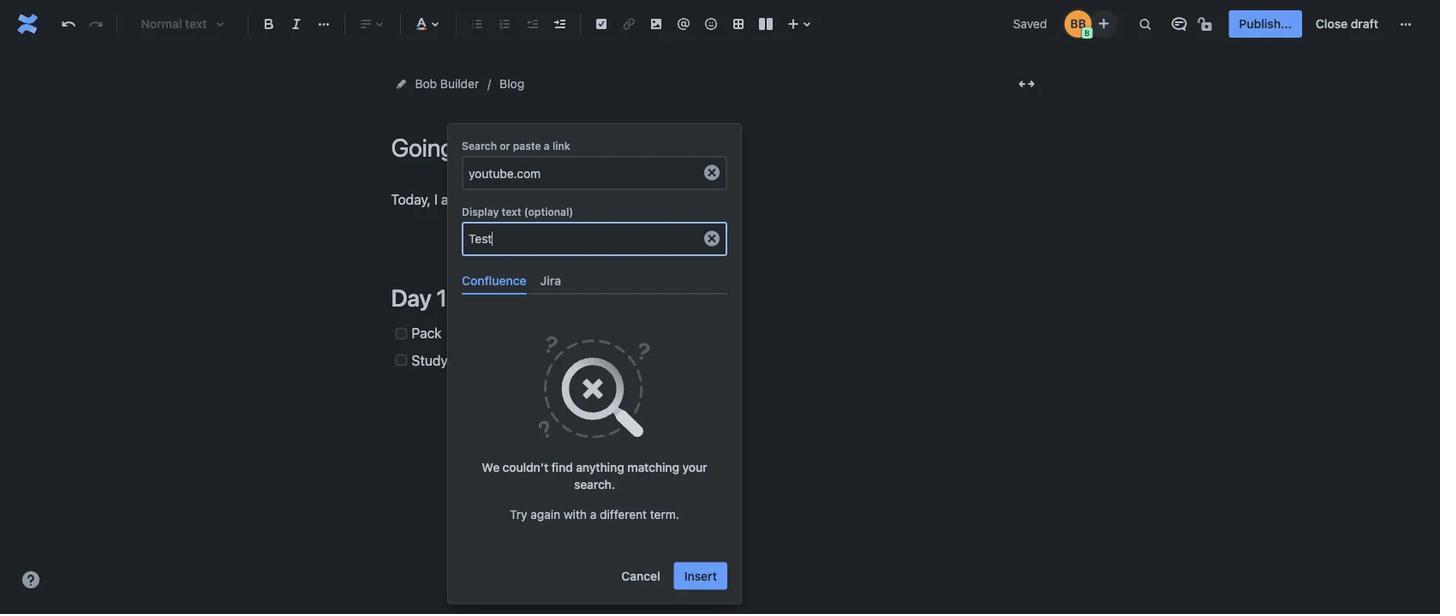 Task type: locate. For each thing, give the bounding box(es) containing it.
or
[[500, 140, 510, 152]]

a right the with
[[590, 507, 597, 521]]

Blog post title text field
[[391, 134, 1042, 162]]

bob builder
[[415, 77, 479, 91]]

tab list
[[455, 266, 734, 295]]

publish... button
[[1229, 10, 1302, 38]]

bob builder link
[[415, 74, 479, 94]]

we couldn't find anything matching your search.
[[482, 461, 707, 492]]

text
[[502, 206, 521, 218]]

a for with
[[590, 507, 597, 521]]

1 vertical spatial a
[[590, 507, 597, 521]]

find and replace image
[[1135, 14, 1155, 34]]

search
[[462, 140, 497, 152]]

a left link
[[544, 140, 550, 152]]

move this blog image
[[395, 77, 408, 91]]

0 vertical spatial a
[[544, 140, 550, 152]]

undo ⌘z image
[[58, 14, 79, 34]]

close draft
[[1316, 17, 1379, 31]]

a
[[544, 140, 550, 152], [590, 507, 597, 521]]

we
[[482, 461, 500, 475]]

emoji image
[[701, 14, 721, 34]]

your
[[682, 461, 707, 475]]

a for paste
[[544, 140, 550, 152]]

find
[[551, 461, 573, 475]]

confluence image
[[14, 10, 41, 38], [14, 10, 41, 38]]

pack
[[412, 325, 442, 341]]

day 1: drive
[[391, 284, 510, 311]]

am
[[441, 191, 460, 207]]

bob builder image
[[1064, 10, 1092, 38]]

paste
[[513, 140, 541, 152]]

different
[[600, 507, 647, 521]]

day
[[391, 284, 432, 311]]

table image
[[728, 14, 749, 34]]

0 horizontal spatial a
[[544, 140, 550, 152]]

cancel button
[[611, 563, 671, 590]]

try
[[510, 507, 527, 521]]

try again with a different term.
[[510, 507, 679, 521]]

Display text (optional) field
[[464, 224, 702, 254]]

editor toolbar toolbar
[[448, 124, 741, 604]]

draft
[[1351, 17, 1379, 31]]

cancel
[[621, 569, 660, 583]]

display text (optional)
[[462, 206, 573, 218]]

tab list containing confluence
[[455, 266, 734, 295]]

indent tab image
[[549, 14, 570, 34]]

insert button
[[674, 563, 727, 590]]

1 horizontal spatial a
[[590, 507, 597, 521]]

i
[[434, 191, 438, 207]]



Task type: vqa. For each thing, say whether or not it's contained in the screenshot.
Search or paste a link
yes



Task type: describe. For each thing, give the bounding box(es) containing it.
close draft button
[[1306, 10, 1389, 38]]

redo ⌘⇧z image
[[86, 14, 106, 34]]

today,
[[391, 191, 431, 207]]

again
[[531, 507, 560, 521]]

san
[[517, 191, 541, 207]]

invite to edit image
[[1094, 13, 1114, 34]]

search.
[[574, 478, 615, 492]]

to
[[502, 191, 514, 207]]

no restrictions image
[[1196, 14, 1217, 34]]

link
[[553, 140, 570, 152]]

blog
[[500, 77, 524, 91]]

action item image
[[591, 14, 612, 34]]

more image
[[1396, 14, 1416, 34]]

Main content area, start typing to enter text. text field
[[391, 188, 1042, 372]]

display
[[462, 206, 499, 218]]

couldn't
[[503, 461, 548, 475]]

more formatting image
[[314, 14, 334, 34]]

help image
[[21, 570, 41, 590]]

builder
[[440, 77, 479, 91]]

tab list inside the editor toolbar toolbar
[[455, 266, 734, 295]]

confluence
[[462, 273, 527, 287]]

italic ⌘i image
[[286, 14, 307, 34]]

(optional)
[[524, 206, 573, 218]]

blog link
[[500, 74, 524, 94]]

today, i am going to san diego!
[[391, 191, 584, 207]]

link image
[[619, 14, 639, 34]]

outdent ⇧tab image
[[522, 14, 542, 34]]

drive
[[457, 284, 510, 311]]

1:
[[436, 284, 453, 311]]

comment icon image
[[1169, 14, 1190, 34]]

Search or paste a link field
[[464, 158, 702, 188]]

matching
[[627, 461, 679, 475]]

with
[[564, 507, 587, 521]]

anything
[[576, 461, 624, 475]]

going
[[463, 191, 498, 207]]

bold ⌘b image
[[259, 14, 279, 34]]

numbered list ⌘⇧7 image
[[494, 14, 515, 34]]

add image, video, or file image
[[646, 14, 667, 34]]

clear link image
[[702, 162, 722, 183]]

close
[[1316, 17, 1348, 31]]

layouts image
[[756, 14, 776, 34]]

search or paste a link
[[462, 140, 570, 152]]

jira
[[540, 273, 561, 287]]

saved
[[1013, 17, 1047, 31]]

make page full-width image
[[1017, 74, 1037, 94]]

publish...
[[1239, 17, 1292, 31]]

study
[[412, 352, 448, 368]]

clear text image
[[702, 228, 722, 249]]

term.
[[650, 507, 679, 521]]

insert
[[684, 569, 717, 583]]

diego!
[[544, 191, 584, 207]]

bob
[[415, 77, 437, 91]]

bullet list ⌘⇧8 image
[[467, 14, 488, 34]]

mention image
[[673, 14, 694, 34]]



